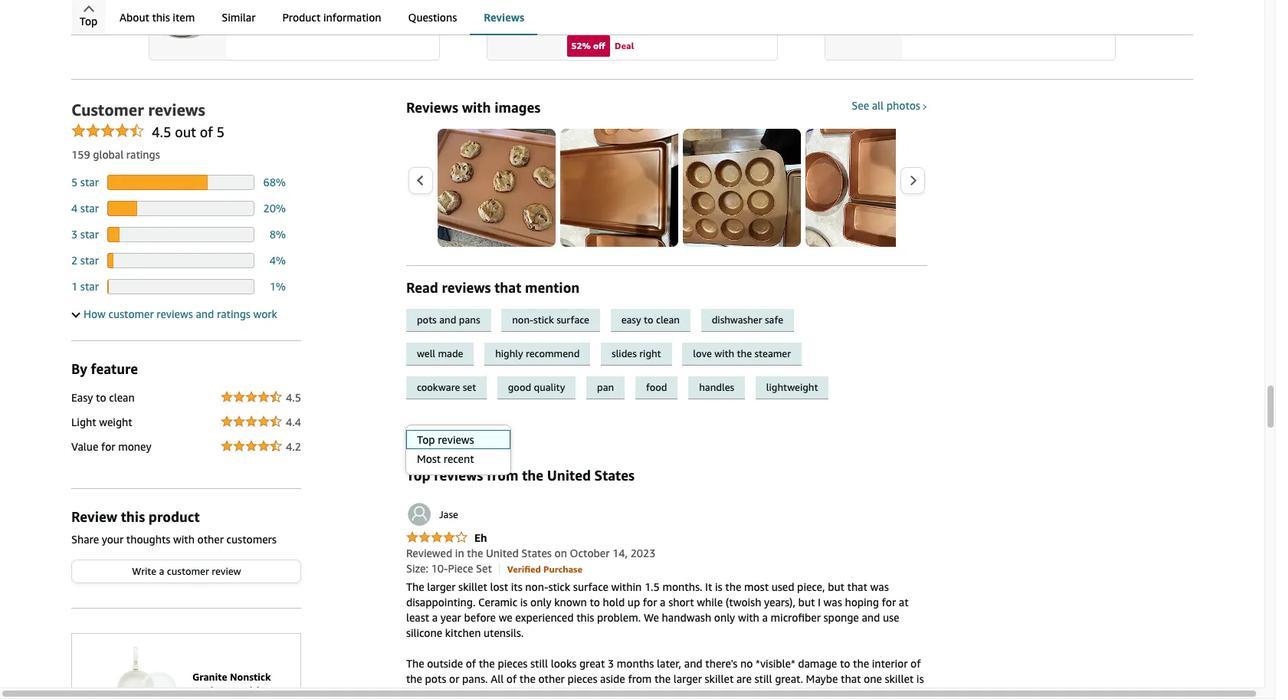 Task type: locate. For each thing, give the bounding box(es) containing it.
0 horizontal spatial only
[[530, 595, 552, 608]]

1 horizontal spatial pieces
[[568, 672, 597, 685]]

surface down "mention"
[[557, 314, 589, 326]]

1 horizontal spatial skillet
[[705, 672, 734, 685]]

1 vertical spatial still
[[755, 672, 772, 685]]

0 horizontal spatial 5
[[71, 176, 78, 189]]

the left "steamer"
[[737, 347, 752, 360]]

ratings left work
[[217, 308, 251, 321]]

we
[[499, 611, 513, 624]]

4 star from the top
[[80, 254, 99, 267]]

1 horizontal spatial states
[[594, 467, 635, 483]]

0 vertical spatial from
[[487, 467, 518, 483]]

that up hoping
[[847, 580, 868, 593]]

the
[[406, 580, 424, 593], [406, 657, 424, 670]]

1 vertical spatial customer
[[167, 565, 209, 577]]

star for 2 star
[[80, 254, 99, 267]]

0 horizontal spatial 4.5
[[152, 124, 171, 140]]

0 vertical spatial 5
[[217, 124, 225, 140]]

reviews
[[148, 101, 205, 120], [442, 279, 491, 296], [157, 308, 193, 321], [429, 427, 457, 437], [438, 433, 474, 446], [434, 467, 483, 483]]

star right the 2
[[80, 254, 99, 267]]

good quality
[[508, 381, 565, 393]]

1 progress bar from the top
[[108, 175, 255, 190]]

star up 4 star
[[80, 176, 99, 189]]

top reviews option
[[405, 430, 510, 449]]

other up the review
[[197, 533, 224, 546]]

slides right
[[612, 347, 661, 360]]

1 horizontal spatial list:
[[610, 19, 627, 31]]

this left item
[[152, 11, 170, 24]]

still left looks
[[530, 657, 548, 670]]

99
[[572, 16, 587, 32], [591, 16, 606, 32]]

star for 1 star
[[80, 280, 99, 293]]

1% link
[[270, 280, 286, 293]]

0 horizontal spatial from
[[487, 467, 518, 483]]

love with the steamer
[[693, 347, 791, 360]]

was up hoping
[[870, 580, 889, 593]]

| image
[[499, 564, 500, 574]]

non-
[[512, 314, 534, 326], [525, 580, 548, 593]]

1 vertical spatial from
[[628, 672, 652, 685]]

kitchen
[[445, 626, 481, 639]]

the down later,
[[655, 672, 671, 685]]

0 vertical spatial stick
[[534, 314, 554, 326]]

1 vertical spatial only
[[714, 611, 735, 624]]

damage
[[798, 657, 837, 670]]

easy to clean
[[71, 391, 135, 404]]

non- up highly
[[512, 314, 534, 326]]

with down (twoish
[[738, 611, 759, 624]]

jase
[[439, 508, 458, 520]]

the down the size:
[[406, 580, 424, 593]]

this
[[152, 11, 170, 24], [121, 508, 145, 525], [577, 611, 594, 624]]

1 vertical spatial is
[[520, 595, 528, 608]]

3 star link
[[71, 228, 99, 241]]

and left pans
[[439, 314, 456, 326]]

non- down verified purchase
[[525, 580, 548, 593]]

0 vertical spatial still
[[530, 657, 548, 670]]

customer
[[71, 101, 144, 120]]

1 horizontal spatial from
[[628, 672, 652, 685]]

are
[[737, 672, 752, 685]]

. up 52% off
[[587, 16, 591, 32]]

and left work
[[196, 308, 214, 321]]

0 horizontal spatial ratings
[[126, 148, 160, 161]]

light weight
[[71, 416, 132, 429]]

progress bar
[[108, 175, 255, 190], [108, 201, 255, 216], [108, 227, 255, 242], [108, 253, 255, 268], [108, 279, 255, 295]]

ratings right "global"
[[126, 148, 160, 161]]

jase link
[[406, 501, 458, 527]]

0 horizontal spatial customer
[[108, 308, 154, 321]]

4 progress bar from the top
[[108, 253, 255, 268]]

progress bar for 1 star
[[108, 279, 255, 295]]

weight
[[99, 416, 132, 429]]

1 vertical spatial ratings
[[217, 308, 251, 321]]

0 horizontal spatial pieces
[[498, 657, 528, 670]]

1 horizontal spatial reviews
[[484, 11, 524, 24]]

*visible*
[[756, 657, 795, 670]]

stick down purchase
[[548, 580, 570, 593]]

only down while
[[714, 611, 735, 624]]

star for 4 star
[[80, 202, 99, 215]]

1 horizontal spatial but
[[828, 580, 845, 593]]

1 horizontal spatial this
[[152, 11, 170, 24]]

3 star
[[71, 228, 99, 241]]

the left outside
[[406, 657, 424, 670]]

other
[[197, 533, 224, 546], [538, 672, 565, 685]]

the for the larger skillet lost its non-stick surface within 1.5 months. it is the most used piece, but that was disappointing. ceramic is only known to hold up for a short while (twoish years), but i was hoping for at least a year before we experienced this problem. we handwash only with a microfiber sponge and use silicone kitchen utensils.
[[406, 580, 424, 593]]

0 vertical spatial surface
[[557, 314, 589, 326]]

4.5 for 4.5
[[286, 391, 301, 404]]

1 vertical spatial the
[[406, 657, 424, 670]]

only up experienced
[[530, 595, 552, 608]]

0 horizontal spatial 3
[[71, 228, 78, 241]]

star for 5 star
[[80, 176, 99, 189]]

0 vertical spatial the
[[406, 580, 424, 593]]

2 progress bar from the top
[[108, 201, 255, 216]]

2 vertical spatial is
[[917, 672, 924, 685]]

0 vertical spatial only
[[530, 595, 552, 608]]

4.2
[[286, 440, 301, 453]]

list: inside the 99 . 99 list:
[[610, 19, 627, 31]]

a left year
[[432, 611, 438, 624]]

expand image
[[72, 309, 80, 318]]

skillet down set
[[458, 580, 487, 593]]

2 vertical spatial that
[[841, 672, 861, 685]]

value
[[71, 440, 98, 453]]

that left "mention"
[[495, 279, 521, 296]]

1 vertical spatial stick
[[548, 580, 570, 593]]

the right in at the left bottom of the page
[[467, 546, 483, 559]]

1 horizontal spatial only
[[714, 611, 735, 624]]

reviews inside top reviews most recent
[[438, 433, 474, 446]]

1 horizontal spatial other
[[538, 672, 565, 685]]

0 horizontal spatial still
[[530, 657, 548, 670]]

0 horizontal spatial is
[[520, 595, 528, 608]]

the inside the outside of the pieces still looks great 3 months later, and there's no *visible* damage to the interior of the pots or pans. all of the other pieces aside from the larger skillet are still great. maybe that one skillet is just a fluke.
[[406, 657, 424, 670]]

of right out
[[200, 124, 213, 140]]

2 horizontal spatial is
[[917, 672, 924, 685]]

0 vertical spatial united
[[547, 467, 591, 483]]

and right later,
[[684, 657, 703, 670]]

3 down 4
[[71, 228, 78, 241]]

out
[[175, 124, 196, 140]]

was
[[870, 580, 889, 593], [824, 595, 842, 608]]

3 star from the top
[[80, 228, 99, 241]]

money
[[118, 440, 151, 453]]

with down product
[[173, 533, 195, 546]]

larger up disappointing.
[[427, 580, 456, 593]]

99 up off
[[591, 16, 606, 32]]

list
[[102, 0, 1276, 61], [438, 129, 1276, 247]]

of right interior
[[911, 657, 921, 670]]

a left "short"
[[660, 595, 666, 608]]

99 up 52% at the top left of page
[[572, 16, 587, 32]]

cookware
[[417, 381, 460, 393]]

and
[[196, 308, 214, 321], [439, 314, 456, 326], [862, 611, 880, 624], [684, 657, 703, 670]]

clean right easy
[[656, 314, 680, 326]]

a right just
[[427, 687, 432, 699]]

$
[[229, 18, 234, 28]]

for
[[101, 440, 115, 453], [643, 595, 657, 608], [882, 595, 896, 608]]

0 vertical spatial this
[[152, 11, 170, 24]]

customer left the review
[[167, 565, 209, 577]]

1 vertical spatial states
[[521, 546, 552, 559]]

set
[[476, 562, 492, 575]]

from down months
[[628, 672, 652, 685]]

0 horizontal spatial but
[[798, 595, 815, 608]]

is right the one
[[917, 672, 924, 685]]

skillet down there's
[[705, 672, 734, 685]]

for up we
[[643, 595, 657, 608]]

5 star
[[71, 176, 99, 189]]

is right it
[[715, 580, 723, 593]]

is
[[715, 580, 723, 593], [520, 595, 528, 608], [917, 672, 924, 685]]

reviews right questions
[[484, 11, 524, 24]]

clean for easy to clean
[[109, 391, 135, 404]]

steamer
[[755, 347, 791, 360]]

the up just
[[406, 672, 422, 685]]

larger down later,
[[674, 672, 702, 685]]

1 horizontal spatial was
[[870, 580, 889, 593]]

surface inside the larger skillet lost its non-stick surface within 1.5 months. it is the most used piece, but that was disappointing. ceramic is only known to hold up for a short while (twoish years), but i was hoping for at least a year before we experienced this problem. we handwash only with a microfiber sponge and use silicone kitchen utensils.
[[573, 580, 608, 593]]

all
[[491, 672, 504, 685]]

2 the from the top
[[406, 657, 424, 670]]

read reviews that mention
[[406, 279, 580, 296]]

1 horizontal spatial larger
[[674, 672, 702, 685]]

and down hoping
[[862, 611, 880, 624]]

was right i
[[824, 595, 842, 608]]

right
[[639, 347, 661, 360]]

0 horizontal spatial 99
[[572, 16, 587, 32]]

1.5
[[645, 580, 660, 593]]

4.5 left out
[[152, 124, 171, 140]]

product
[[149, 508, 200, 525]]

4.5 up 4.4
[[286, 391, 301, 404]]

and inside the larger skillet lost its non-stick surface within 1.5 months. it is the most used piece, but that was disappointing. ceramic is only known to hold up for a short while (twoish years), but i was hoping for at least a year before we experienced this problem. we handwash only with a microfiber sponge and use silicone kitchen utensils.
[[862, 611, 880, 624]]

of
[[200, 124, 213, 140], [466, 657, 476, 670], [911, 657, 921, 670], [506, 672, 517, 685]]

pieces up all
[[498, 657, 528, 670]]

is down 'its'
[[520, 595, 528, 608]]

pan link
[[586, 377, 635, 400]]

reviewed
[[406, 546, 452, 559]]

0 vertical spatial is
[[715, 580, 723, 593]]

list:
[[280, 19, 297, 31], [610, 19, 627, 31]]

for right value
[[101, 440, 115, 453]]

5
[[217, 124, 225, 140], [71, 176, 78, 189]]

2 99 from the left
[[591, 16, 606, 32]]

0 vertical spatial pots
[[417, 314, 437, 326]]

the inside the larger skillet lost its non-stick surface within 1.5 months. it is the most used piece, but that was disappointing. ceramic is only known to hold up for a short while (twoish years), but i was hoping for at least a year before we experienced this problem. we handwash only with a microfiber sponge and use silicone kitchen utensils.
[[406, 580, 424, 593]]

5 progress bar from the top
[[108, 279, 255, 295]]

1 horizontal spatial 3
[[608, 657, 614, 670]]

2 vertical spatial this
[[577, 611, 594, 624]]

months
[[617, 657, 654, 670]]

customer right how
[[108, 308, 154, 321]]

october
[[570, 546, 610, 559]]

1 star from the top
[[80, 176, 99, 189]]

1 vertical spatial 3
[[608, 657, 614, 670]]

this inside review this product share your thoughts with other customers
[[121, 508, 145, 525]]

to inside the larger skillet lost its non-stick surface within 1.5 months. it is the most used piece, but that was disappointing. ceramic is only known to hold up for a short while (twoish years), but i was hoping for at least a year before we experienced this problem. we handwash only with a microfiber sponge and use silicone kitchen utensils.
[[590, 595, 600, 608]]

0 horizontal spatial list:
[[280, 19, 297, 31]]

lightweight
[[766, 381, 818, 393]]

(twoish
[[726, 595, 761, 608]]

set
[[463, 381, 476, 393]]

0 horizontal spatial was
[[824, 595, 842, 608]]

1 vertical spatial surface
[[573, 580, 608, 593]]

0 horizontal spatial skillet
[[458, 580, 487, 593]]

1 vertical spatial clean
[[109, 391, 135, 404]]

a down years), at the bottom right of page
[[762, 611, 768, 624]]

by
[[71, 360, 87, 377]]

1 vertical spatial was
[[824, 595, 842, 608]]

a
[[159, 565, 164, 577], [660, 595, 666, 608], [432, 611, 438, 624], [762, 611, 768, 624], [427, 687, 432, 699]]

0 horizontal spatial other
[[197, 533, 224, 546]]

how customer reviews and ratings work button
[[71, 307, 277, 322]]

quality
[[534, 381, 565, 393]]

well
[[417, 347, 435, 360]]

1 horizontal spatial 99
[[591, 16, 606, 32]]

top reviews from the united states
[[406, 467, 635, 483]]

progress bar for 2 star
[[108, 253, 255, 268]]

larger inside the larger skillet lost its non-stick surface within 1.5 months. it is the most used piece, but that was disappointing. ceramic is only known to hold up for a short while (twoish years), but i was hoping for at least a year before we experienced this problem. we handwash only with a microfiber sponge and use silicone kitchen utensils.
[[427, 580, 456, 593]]

reviews for top reviews from the united states
[[434, 467, 483, 483]]

skillet down interior
[[885, 672, 914, 685]]

other down looks
[[538, 672, 565, 685]]

159
[[71, 148, 90, 161]]

0 vertical spatial customer
[[108, 308, 154, 321]]

reviews for reviews
[[484, 11, 524, 24]]

list: up deal
[[610, 19, 627, 31]]

pieces down great on the left bottom
[[568, 672, 597, 685]]

larger inside the outside of the pieces still looks great 3 months later, and there's no *visible* damage to the interior of the pots or pans. all of the other pieces aside from the larger skillet are still great. maybe that one skillet is just a fluke.
[[674, 672, 702, 685]]

0 horizontal spatial united
[[486, 546, 519, 559]]

2 . from the left
[[587, 16, 591, 32]]

while
[[697, 595, 723, 608]]

0 vertical spatial list
[[102, 0, 1276, 61]]

see
[[852, 99, 869, 112]]

for left at
[[882, 595, 896, 608]]

star right 4
[[80, 202, 99, 215]]

year
[[441, 611, 461, 624]]

2 star from the top
[[80, 202, 99, 215]]

0 vertical spatial reviews
[[484, 11, 524, 24]]

0 vertical spatial but
[[828, 580, 845, 593]]

customer
[[108, 308, 154, 321], [167, 565, 209, 577]]

that inside the outside of the pieces still looks great 3 months later, and there's no *visible* damage to the interior of the pots or pans. all of the other pieces aside from the larger skillet are still great. maybe that one skillet is just a fluke.
[[841, 672, 861, 685]]

from down dropdown image
[[487, 467, 518, 483]]

0 horizontal spatial reviews
[[406, 99, 458, 116]]

3
[[71, 228, 78, 241], [608, 657, 614, 670]]

2 list: from the left
[[610, 19, 627, 31]]

list box
[[405, 430, 510, 468]]

this up thoughts
[[121, 508, 145, 525]]

pots down outside
[[425, 672, 446, 685]]

stick down "mention"
[[534, 314, 554, 326]]

that
[[495, 279, 521, 296], [847, 580, 868, 593], [841, 672, 861, 685]]

4
[[71, 202, 78, 215]]

1 vertical spatial pots
[[425, 672, 446, 685]]

but left i
[[798, 595, 815, 608]]

great.
[[775, 672, 803, 685]]

0 vertical spatial clean
[[656, 314, 680, 326]]

3 up aside
[[608, 657, 614, 670]]

star up 2 star at the left top of the page
[[80, 228, 99, 241]]

but
[[828, 580, 845, 593], [798, 595, 815, 608]]

pots down read
[[417, 314, 437, 326]]

0 horizontal spatial clean
[[109, 391, 135, 404]]

still right are
[[755, 672, 772, 685]]

1 the from the top
[[406, 580, 424, 593]]

1 horizontal spatial ratings
[[217, 308, 251, 321]]

pots inside the outside of the pieces still looks great 3 months later, and there's no *visible* damage to the interior of the pots or pans. all of the other pieces aside from the larger skillet are still great. maybe that one skillet is just a fluke.
[[425, 672, 446, 685]]

4%
[[270, 254, 286, 267]]

1 vertical spatial this
[[121, 508, 145, 525]]

1 vertical spatial reviews
[[406, 99, 458, 116]]

list: down 1,708 link
[[280, 19, 297, 31]]

0 horizontal spatial .
[[257, 16, 260, 32]]

reviews for read reviews that mention
[[442, 279, 491, 296]]

clean up weight at left bottom
[[109, 391, 135, 404]]

at
[[899, 595, 909, 608]]

5 star from the top
[[80, 280, 99, 293]]

top inside top reviews most recent
[[417, 433, 435, 446]]

0 horizontal spatial this
[[121, 508, 145, 525]]

this down known
[[577, 611, 594, 624]]

1 vertical spatial larger
[[674, 672, 702, 685]]

progress bar for 4 star
[[108, 201, 255, 216]]

2 horizontal spatial skillet
[[885, 672, 914, 685]]

the up (twoish
[[725, 580, 741, 593]]

but right the piece,
[[828, 580, 845, 593]]

1 horizontal spatial is
[[715, 580, 723, 593]]

top reviews element
[[71, 79, 1276, 699]]

1 horizontal spatial clean
[[656, 314, 680, 326]]

3 progress bar from the top
[[108, 227, 255, 242]]

from inside the outside of the pieces still looks great 3 months later, and there's no *visible* damage to the interior of the pots or pans. all of the other pieces aside from the larger skillet are still great. maybe that one skillet is just a fluke.
[[628, 672, 652, 685]]

52%
[[572, 40, 591, 52]]

. right similar
[[257, 16, 260, 32]]

read
[[406, 279, 438, 296]]

5 up 4
[[71, 176, 78, 189]]

0 vertical spatial other
[[197, 533, 224, 546]]

1 vertical spatial 4.5
[[286, 391, 301, 404]]

love
[[693, 347, 712, 360]]

0 horizontal spatial larger
[[427, 580, 456, 593]]

known
[[554, 595, 587, 608]]

5 right out
[[217, 124, 225, 140]]

star right 1
[[80, 280, 99, 293]]

the right most recent link
[[522, 467, 543, 483]]

next image
[[909, 175, 917, 186]]

reviews up previous image
[[406, 99, 458, 116]]

top for top
[[79, 15, 98, 28]]

1 vertical spatial that
[[847, 580, 868, 593]]

0 vertical spatial 4.5
[[152, 124, 171, 140]]

2 horizontal spatial for
[[882, 595, 896, 608]]

that left the one
[[841, 672, 861, 685]]

1 horizontal spatial 5
[[217, 124, 225, 140]]

great
[[579, 657, 605, 670]]

we
[[644, 611, 659, 624]]

1 horizontal spatial customer
[[167, 565, 209, 577]]

355
[[234, 16, 257, 32]]

1 horizontal spatial .
[[587, 16, 591, 32]]

0 vertical spatial larger
[[427, 580, 456, 593]]

recommend
[[526, 347, 580, 360]]

surface up known
[[573, 580, 608, 593]]

only
[[530, 595, 552, 608], [714, 611, 735, 624]]

1 vertical spatial united
[[486, 546, 519, 559]]

to inside the outside of the pieces still looks great 3 months later, and there's no *visible* damage to the interior of the pots or pans. all of the other pieces aside from the larger skillet are still great. maybe that one skillet is just a fluke.
[[840, 657, 850, 670]]

0 vertical spatial 3
[[71, 228, 78, 241]]

4 star
[[71, 202, 99, 215]]

1 vertical spatial other
[[538, 672, 565, 685]]

1 vertical spatial non-
[[525, 580, 548, 593]]

easy
[[71, 391, 93, 404]]

deal
[[615, 40, 635, 52]]

silicone
[[406, 626, 442, 639]]

the up all
[[479, 657, 495, 670]]

reviews for reviews with images
[[406, 99, 458, 116]]



Task type: vqa. For each thing, say whether or not it's contained in the screenshot.
item this
yes



Task type: describe. For each thing, give the bounding box(es) containing it.
on
[[555, 546, 567, 559]]

1 horizontal spatial for
[[643, 595, 657, 608]]

pans.
[[462, 672, 488, 685]]

size: 10-piece set
[[406, 562, 492, 575]]

customer inside dropdown button
[[108, 308, 154, 321]]

good quality link
[[497, 377, 586, 400]]

4 star link
[[71, 202, 99, 215]]

ratings inside dropdown button
[[217, 308, 251, 321]]

8%
[[270, 228, 286, 241]]

1 horizontal spatial still
[[755, 672, 772, 685]]

cookware set
[[417, 381, 476, 393]]

eh
[[474, 531, 487, 544]]

dishwasher
[[712, 314, 762, 326]]

list containing 355
[[102, 0, 1276, 61]]

list inside top reviews element
[[438, 129, 1276, 247]]

2
[[71, 254, 78, 267]]

1,708 link
[[229, 1, 322, 15]]

outside
[[427, 657, 463, 670]]

0 horizontal spatial for
[[101, 440, 115, 453]]

write
[[132, 565, 157, 577]]

pans
[[459, 314, 480, 326]]

write a customer review link
[[72, 561, 300, 583]]

with right love on the right of the page
[[714, 347, 734, 360]]

3 inside the outside of the pieces still looks great 3 months later, and there's no *visible* damage to the interior of the pots or pans. all of the other pieces aside from the larger skillet are still great. maybe that one skillet is just a fluke.
[[608, 657, 614, 670]]

one
[[864, 672, 882, 685]]

or
[[449, 672, 459, 685]]

1 vertical spatial but
[[798, 595, 815, 608]]

write a customer review
[[132, 565, 241, 577]]

similar
[[222, 11, 256, 24]]

other inside review this product share your thoughts with other customers
[[197, 533, 224, 546]]

least
[[406, 611, 429, 624]]

0 vertical spatial non-
[[512, 314, 534, 326]]

is inside the outside of the pieces still looks great 3 months later, and there's no *visible* damage to the interior of the pots or pans. all of the other pieces aside from the larger skillet are still great. maybe that one skillet is just a fluke.
[[917, 672, 924, 685]]

top for top reviews most recent
[[417, 433, 435, 446]]

most recent link
[[406, 449, 510, 468]]

list box containing top reviews
[[405, 430, 510, 468]]

ceramic
[[478, 595, 517, 608]]

1 list: from the left
[[280, 19, 297, 31]]

handles link
[[688, 377, 756, 400]]

well made
[[417, 347, 463, 360]]

skillet inside the larger skillet lost its non-stick surface within 1.5 months. it is the most used piece, but that was disappointing. ceramic is only known to hold up for a short while (twoish years), but i was hoping for at least a year before we experienced this problem. we handwash only with a microfiber sponge and use silicone kitchen utensils.
[[458, 580, 487, 593]]

pots and pans
[[417, 314, 480, 326]]

disappointing.
[[406, 595, 476, 608]]

easy to clean
[[621, 314, 680, 326]]

non- inside the larger skillet lost its non-stick surface within 1.5 months. it is the most used piece, but that was disappointing. ceramic is only known to hold up for a short while (twoish years), but i was hoping for at least a year before we experienced this problem. we handwash only with a microfiber sponge and use silicone kitchen utensils.
[[525, 580, 548, 593]]

progress bar for 3 star
[[108, 227, 255, 242]]

star for 3 star
[[80, 228, 99, 241]]

pan
[[597, 381, 614, 393]]

problem.
[[597, 611, 641, 624]]

slides right link
[[601, 343, 682, 366]]

verified purchase
[[507, 563, 582, 575]]

thoughts
[[126, 533, 170, 546]]

2 star
[[71, 254, 99, 267]]

0 vertical spatial that
[[495, 279, 521, 296]]

this for product
[[121, 508, 145, 525]]

size:
[[406, 562, 428, 575]]

0 vertical spatial pieces
[[498, 657, 528, 670]]

the right all
[[520, 672, 536, 685]]

interior
[[872, 657, 908, 670]]

with inside review this product share your thoughts with other customers
[[173, 533, 195, 546]]

love with the steamer link
[[682, 343, 809, 366]]

1 horizontal spatial united
[[547, 467, 591, 483]]

this inside the larger skillet lost its non-stick surface within 1.5 months. it is the most used piece, but that was disappointing. ceramic is only known to hold up for a short while (twoish years), but i was hoping for at least a year before we experienced this problem. we handwash only with a microfiber sponge and use silicone kitchen utensils.
[[577, 611, 594, 624]]

reviews inside dropdown button
[[157, 308, 193, 321]]

global
[[93, 148, 124, 161]]

1 . from the left
[[257, 16, 260, 32]]

with inside the larger skillet lost its non-stick surface within 1.5 months. it is the most used piece, but that was disappointing. ceramic is only known to hold up for a short while (twoish years), but i was hoping for at least a year before we experienced this problem. we handwash only with a microfiber sponge and use silicone kitchen utensils.
[[738, 611, 759, 624]]

other inside the outside of the pieces still looks great 3 months later, and there's no *visible* damage to the interior of the pots or pans. all of the other pieces aside from the larger skillet are still great. maybe that one skillet is just a fluke.
[[538, 672, 565, 685]]

utensils.
[[484, 626, 524, 639]]

food link
[[635, 377, 688, 400]]

information
[[323, 11, 381, 24]]

previous image
[[416, 175, 425, 186]]

10-
[[431, 562, 448, 575]]

the for the outside of the pieces still looks great 3 months later, and there's no *visible* damage to the interior of the pots or pans. all of the other pieces aside from the larger skillet are still great. maybe that one skillet is just a fluke.
[[406, 657, 424, 670]]

food
[[646, 381, 667, 393]]

with left images
[[462, 99, 491, 116]]

a inside the outside of the pieces still looks great 3 months later, and there's no *visible* damage to the interior of the pots or pans. all of the other pieces aside from the larger skillet are still great. maybe that one skillet is just a fluke.
[[427, 687, 432, 699]]

of up the pans.
[[466, 657, 476, 670]]

months.
[[663, 580, 702, 593]]

good
[[508, 381, 531, 393]]

dishwasher safe link
[[701, 309, 802, 332]]

0 vertical spatial ratings
[[126, 148, 160, 161]]

a right write
[[159, 565, 164, 577]]

of right all
[[506, 672, 517, 685]]

that inside the larger skillet lost its non-stick surface within 1.5 months. it is the most used piece, but that was disappointing. ceramic is only known to hold up for a short while (twoish years), but i was hoping for at least a year before we experienced this problem. we handwash only with a microfiber sponge and use silicone kitchen utensils.
[[847, 580, 868, 593]]

0 vertical spatial states
[[594, 467, 635, 483]]

4.4
[[286, 416, 301, 429]]

top reviews most recent
[[417, 433, 474, 465]]

and inside the outside of the pieces still looks great 3 months later, and there's no *visible* damage to the interior of the pots or pans. all of the other pieces aside from the larger skillet are still great. maybe that one skillet is just a fluke.
[[684, 657, 703, 670]]

$ 355 .
[[229, 16, 260, 32]]

highly recommend
[[495, 347, 580, 360]]

feature
[[91, 360, 138, 377]]

cookware set link
[[406, 377, 497, 400]]

0 vertical spatial was
[[870, 580, 889, 593]]

1 star link
[[71, 280, 99, 293]]

before
[[464, 611, 496, 624]]

well made link
[[406, 343, 485, 366]]

piece,
[[797, 580, 825, 593]]

top for top reviews
[[412, 427, 427, 437]]

all
[[872, 99, 884, 112]]

1 99 from the left
[[572, 16, 587, 32]]

clean for easy to clean
[[656, 314, 680, 326]]

later,
[[657, 657, 681, 670]]

aside
[[600, 672, 625, 685]]

handwash
[[662, 611, 711, 624]]

dropdown image
[[497, 430, 505, 436]]

the up the one
[[853, 657, 869, 670]]

1,708
[[295, 1, 322, 14]]

reviews for customer reviews
[[148, 101, 205, 120]]

work
[[253, 308, 277, 321]]

purchase
[[543, 563, 582, 575]]

verified
[[507, 563, 541, 575]]

top for top reviews from the united states
[[406, 467, 430, 483]]

maybe
[[806, 672, 838, 685]]

progress bar for 5 star
[[108, 175, 255, 190]]

questions
[[408, 11, 457, 24]]

and inside dropdown button
[[196, 308, 214, 321]]

2 star link
[[71, 254, 99, 267]]

easy
[[621, 314, 641, 326]]

the outside of the pieces still looks great 3 months later, and there's no *visible* damage to the interior of the pots or pans. all of the other pieces aside from the larger skillet are still great. maybe that one skillet is just a fluke.
[[406, 657, 924, 699]]

1 vertical spatial 5
[[71, 176, 78, 189]]

this for item
[[152, 11, 170, 24]]

by feature
[[71, 360, 138, 377]]

use
[[883, 611, 899, 624]]

0 horizontal spatial states
[[521, 546, 552, 559]]

to inside the easy to clean link
[[644, 314, 653, 326]]

highly recommend link
[[485, 343, 601, 366]]

68%
[[263, 176, 286, 189]]

reviews for top reviews
[[429, 427, 457, 437]]

i
[[818, 595, 821, 608]]

most
[[417, 452, 441, 465]]

1 vertical spatial pieces
[[568, 672, 597, 685]]

reviews for top reviews most recent
[[438, 433, 474, 446]]

1 star
[[71, 280, 99, 293]]

2023
[[631, 546, 656, 559]]

customer reviews
[[71, 101, 205, 120]]

stick inside the larger skillet lost its non-stick surface within 1.5 months. it is the most used piece, but that was disappointing. ceramic is only known to hold up for a short while (twoish years), but i was hoping for at least a year before we experienced this problem. we handwash only with a microfiber sponge and use silicone kitchen utensils.
[[548, 580, 570, 593]]

how
[[84, 308, 106, 321]]

see all photos link
[[852, 99, 927, 112]]

4.5 for 4.5 out of 5
[[152, 124, 171, 140]]

52% off
[[572, 40, 606, 52]]

the inside the larger skillet lost its non-stick surface within 1.5 months. it is the most used piece, but that was disappointing. ceramic is only known to hold up for a short while (twoish years), but i was hoping for at least a year before we experienced this problem. we handwash only with a microfiber sponge and use silicone kitchen utensils.
[[725, 580, 741, 593]]



